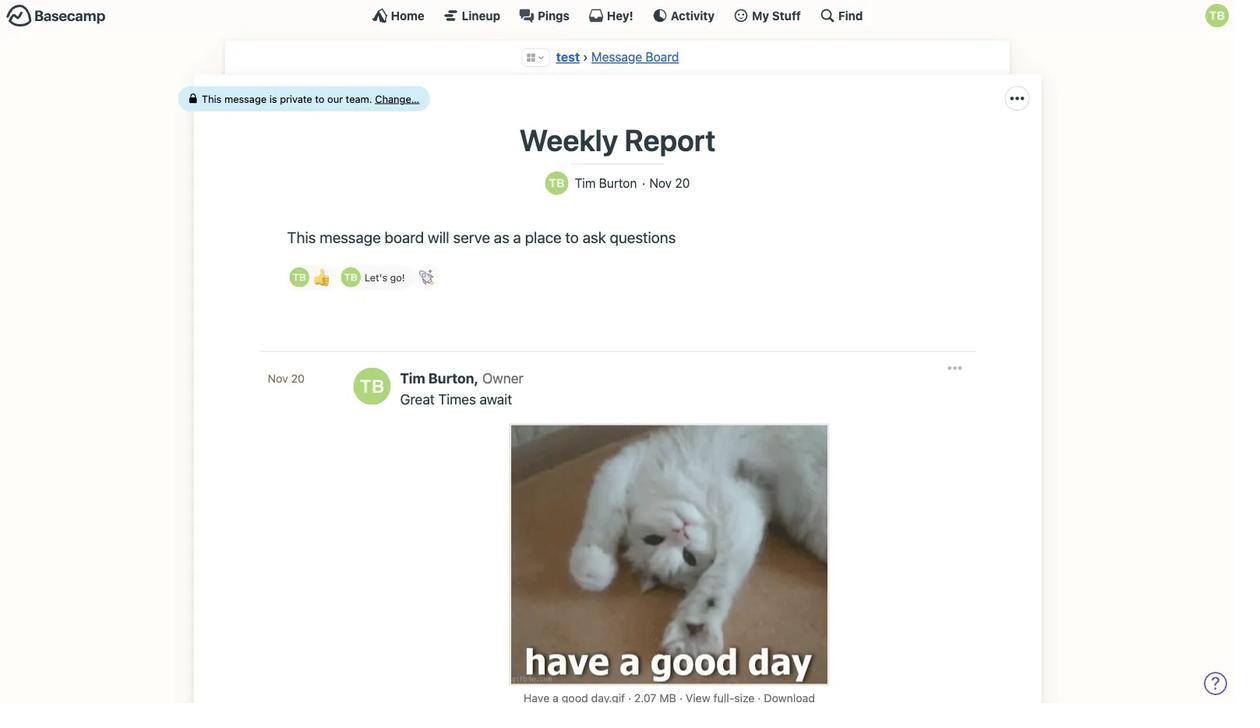 Task type: locate. For each thing, give the bounding box(es) containing it.
0 horizontal spatial 20
[[291, 371, 305, 385]]

0 horizontal spatial nov
[[268, 371, 288, 385]]

tim burton image
[[1206, 4, 1230, 27], [545, 172, 569, 195], [290, 267, 310, 287]]

1 vertical spatial message
[[320, 229, 381, 247]]

2 vertical spatial tim burton image
[[290, 267, 310, 287]]

report
[[625, 122, 716, 157]]

1 vertical spatial nov 20
[[268, 371, 305, 385]]

0 horizontal spatial to
[[315, 93, 325, 104]]

this message is private to our team. change…
[[202, 93, 420, 104]]

burton down weekly report
[[599, 176, 637, 191]]

0 vertical spatial burton
[[599, 176, 637, 191]]

tim burton image for tim burton
[[545, 172, 569, 195]]

times
[[438, 391, 476, 407]]

our
[[328, 93, 343, 104]]

to
[[315, 93, 325, 104], [566, 229, 579, 247]]

0 horizontal spatial nov 20
[[268, 371, 305, 385]]

tim burton image left let's
[[341, 267, 361, 287]]

1 vertical spatial nov 20 element
[[268, 371, 305, 385]]

is
[[270, 93, 277, 104]]

burton for tim burton , owner
[[429, 370, 474, 386]]

find button
[[820, 8, 863, 23]]

change… link
[[375, 93, 420, 104]]

hey! button
[[589, 8, 634, 23]]

1 vertical spatial burton
[[429, 370, 474, 386]]

nov
[[650, 176, 672, 191], [268, 371, 288, 385]]

a
[[513, 229, 521, 247]]

nov 20 element
[[650, 176, 690, 191], [268, 371, 305, 385]]

nov 20
[[650, 176, 690, 191], [268, 371, 305, 385]]

will
[[428, 229, 450, 247]]

tim up great
[[400, 370, 425, 386]]

home link
[[372, 8, 425, 23]]

tim burton image left great
[[354, 368, 391, 405]]

1 vertical spatial this
[[287, 229, 316, 247]]

1 horizontal spatial message
[[320, 229, 381, 247]]

weekly
[[520, 122, 618, 157]]

hey!
[[607, 9, 634, 22]]

ask
[[583, 229, 606, 247]]

as
[[494, 229, 510, 247]]

0 vertical spatial nov 20
[[650, 176, 690, 191]]

owner
[[483, 370, 524, 386]]

0 vertical spatial message
[[224, 93, 267, 104]]

1 horizontal spatial tim burton image
[[545, 172, 569, 195]]

board
[[646, 50, 679, 64]]

1 horizontal spatial to
[[566, 229, 579, 247]]

this left is
[[202, 93, 222, 104]]

message
[[592, 50, 643, 64]]

main element
[[0, 0, 1236, 30]]

stuff
[[772, 9, 801, 22]]

0 horizontal spatial tim
[[400, 370, 425, 386]]

20
[[675, 176, 690, 191], [291, 371, 305, 385]]

burton
[[599, 176, 637, 191], [429, 370, 474, 386]]

0 horizontal spatial message
[[224, 93, 267, 104]]

to left ask
[[566, 229, 579, 247]]

0 vertical spatial 20
[[675, 176, 690, 191]]

0 horizontal spatial tim burton image
[[290, 267, 310, 287]]

0 vertical spatial tim burton image
[[341, 267, 361, 287]]

message for is
[[224, 93, 267, 104]]

1 horizontal spatial this
[[287, 229, 316, 247]]

1 horizontal spatial 20
[[675, 176, 690, 191]]

tim burton image inside main element
[[1206, 4, 1230, 27]]

burton up the great times await
[[429, 370, 474, 386]]

message
[[224, 93, 267, 104], [320, 229, 381, 247]]

1 horizontal spatial burton
[[599, 176, 637, 191]]

test link
[[556, 50, 580, 64]]

serve
[[453, 229, 490, 247]]

message left is
[[224, 93, 267, 104]]

1 vertical spatial tim burton image
[[545, 172, 569, 195]]

0 vertical spatial nov
[[650, 176, 672, 191]]

0 vertical spatial tim burton image
[[1206, 4, 1230, 27]]

nov 20 link
[[268, 370, 338, 387]]

nov 20 inside nov 20 link
[[268, 371, 305, 385]]

tim burton image for 👍
[[290, 267, 310, 287]]

tim
[[575, 176, 596, 191], [400, 370, 425, 386]]

zoom have a good day.gif image
[[511, 425, 828, 684]]

place
[[525, 229, 562, 247]]

,
[[474, 370, 479, 386]]

tim burton image
[[341, 267, 361, 287], [354, 368, 391, 405]]

0 vertical spatial tim
[[575, 176, 596, 191]]

tim down weekly
[[575, 176, 596, 191]]

1 vertical spatial 20
[[291, 371, 305, 385]]

tim burton image inside tim b. boosted the message with '👍' element
[[290, 267, 310, 287]]

2 horizontal spatial tim burton image
[[1206, 4, 1230, 27]]

pings button
[[519, 8, 570, 23]]

my stuff button
[[734, 8, 801, 23]]

switch accounts image
[[6, 4, 106, 28]]

1 horizontal spatial tim
[[575, 176, 596, 191]]

message up let's
[[320, 229, 381, 247]]

to left our
[[315, 93, 325, 104]]

0 horizontal spatial burton
[[429, 370, 474, 386]]

0 vertical spatial this
[[202, 93, 222, 104]]

this
[[202, 93, 222, 104], [287, 229, 316, 247]]

0 vertical spatial to
[[315, 93, 325, 104]]

this up tim b. boosted the message with '👍' element
[[287, 229, 316, 247]]

1 horizontal spatial nov 20 element
[[650, 176, 690, 191]]

1 vertical spatial tim
[[400, 370, 425, 386]]

1 horizontal spatial nov
[[650, 176, 672, 191]]

0 horizontal spatial this
[[202, 93, 222, 104]]

tim b. boosted the message with '👍' element
[[287, 265, 338, 290]]

lineup link
[[443, 8, 501, 23]]

team.
[[346, 93, 372, 104]]



Task type: vqa. For each thing, say whether or not it's contained in the screenshot.
Switch accounts image at left top
yes



Task type: describe. For each thing, give the bounding box(es) containing it.
tim for tim burton , owner
[[400, 370, 425, 386]]

tim b. boosted the message with 'let's go!' element
[[339, 265, 414, 290]]

home
[[391, 9, 425, 22]]

pings
[[538, 9, 570, 22]]

lineup
[[462, 9, 501, 22]]

let's go!
[[365, 271, 405, 283]]

my stuff
[[752, 9, 801, 22]]

tim for tim burton
[[575, 176, 596, 191]]

tim burton , owner
[[400, 370, 524, 386]]

1 horizontal spatial nov 20
[[650, 176, 690, 191]]

this message board will serve as a place to ask questions
[[287, 229, 676, 247]]

0 vertical spatial nov 20 element
[[650, 176, 690, 191]]

weekly report
[[520, 122, 716, 157]]

tim burton image inside tim b. boosted the message with 'let's go!' element
[[341, 267, 361, 287]]

go!
[[390, 271, 405, 283]]

board
[[385, 229, 424, 247]]

0 horizontal spatial nov 20 element
[[268, 371, 305, 385]]

find
[[839, 9, 863, 22]]

await
[[480, 391, 512, 407]]

activity link
[[652, 8, 715, 23]]

my
[[752, 9, 770, 22]]

burton for tim burton
[[599, 176, 637, 191]]

› message board
[[583, 50, 679, 64]]

›
[[583, 50, 588, 64]]

test
[[556, 50, 580, 64]]

this for this message is private to our team. change…
[[202, 93, 222, 104]]

activity
[[671, 9, 715, 22]]

1 vertical spatial nov
[[268, 371, 288, 385]]

this for this message board will serve as a place to ask questions
[[287, 229, 316, 247]]

great
[[400, 391, 435, 407]]

change…
[[375, 93, 420, 104]]

great times await
[[400, 391, 512, 407]]

1 vertical spatial to
[[566, 229, 579, 247]]

1 vertical spatial tim burton image
[[354, 368, 391, 405]]

message board link
[[592, 50, 679, 64]]

tim burton
[[575, 176, 637, 191]]

👍
[[313, 268, 329, 286]]

let's
[[365, 271, 388, 283]]

private
[[280, 93, 312, 104]]

message for board
[[320, 229, 381, 247]]

questions
[[610, 229, 676, 247]]



